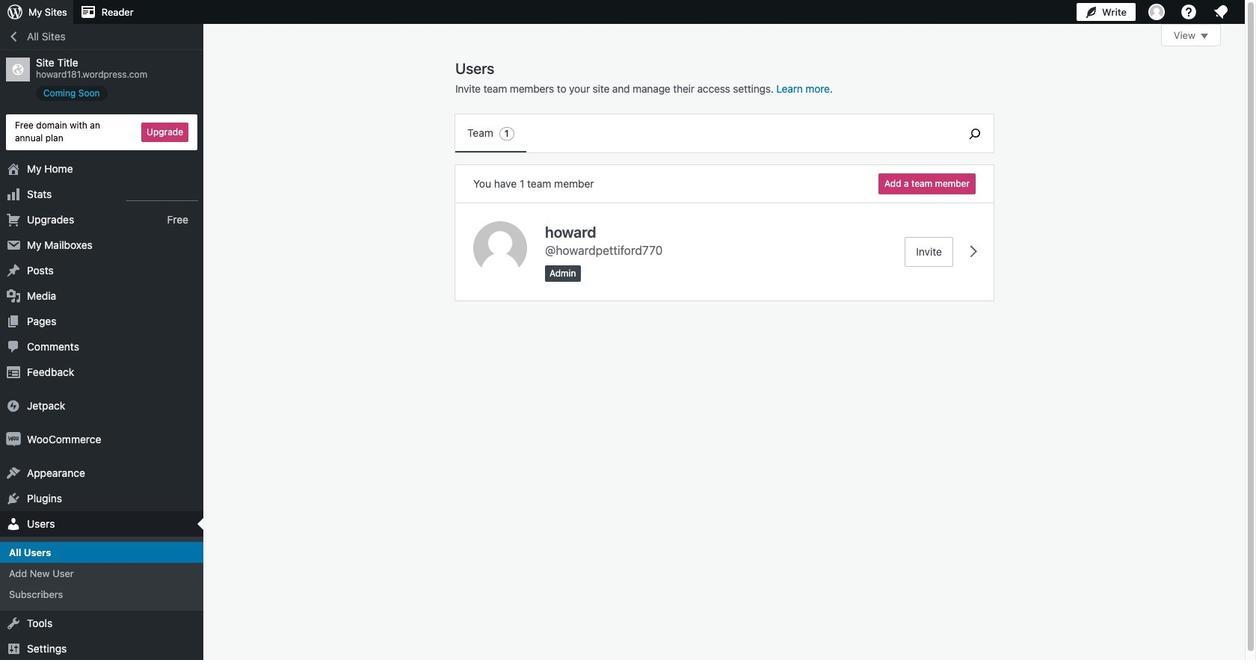Task type: describe. For each thing, give the bounding box(es) containing it.
my profile image
[[1149, 4, 1165, 20]]

open search image
[[957, 125, 994, 142]]

closed image
[[1201, 34, 1209, 39]]



Task type: locate. For each thing, give the bounding box(es) containing it.
None search field
[[957, 114, 994, 153]]

0 vertical spatial img image
[[6, 398, 21, 413]]

1 vertical spatial img image
[[6, 432, 21, 447]]

1 img image from the top
[[6, 398, 21, 413]]

manage your notifications image
[[1212, 3, 1230, 21]]

howard image
[[473, 221, 527, 275]]

img image
[[6, 398, 21, 413], [6, 432, 21, 447]]

help image
[[1180, 3, 1198, 21]]

main content
[[456, 24, 1221, 301]]

2 img image from the top
[[6, 432, 21, 447]]

highest hourly views 0 image
[[126, 191, 197, 201]]



Task type: vqa. For each thing, say whether or not it's contained in the screenshot.
"text field"
no



